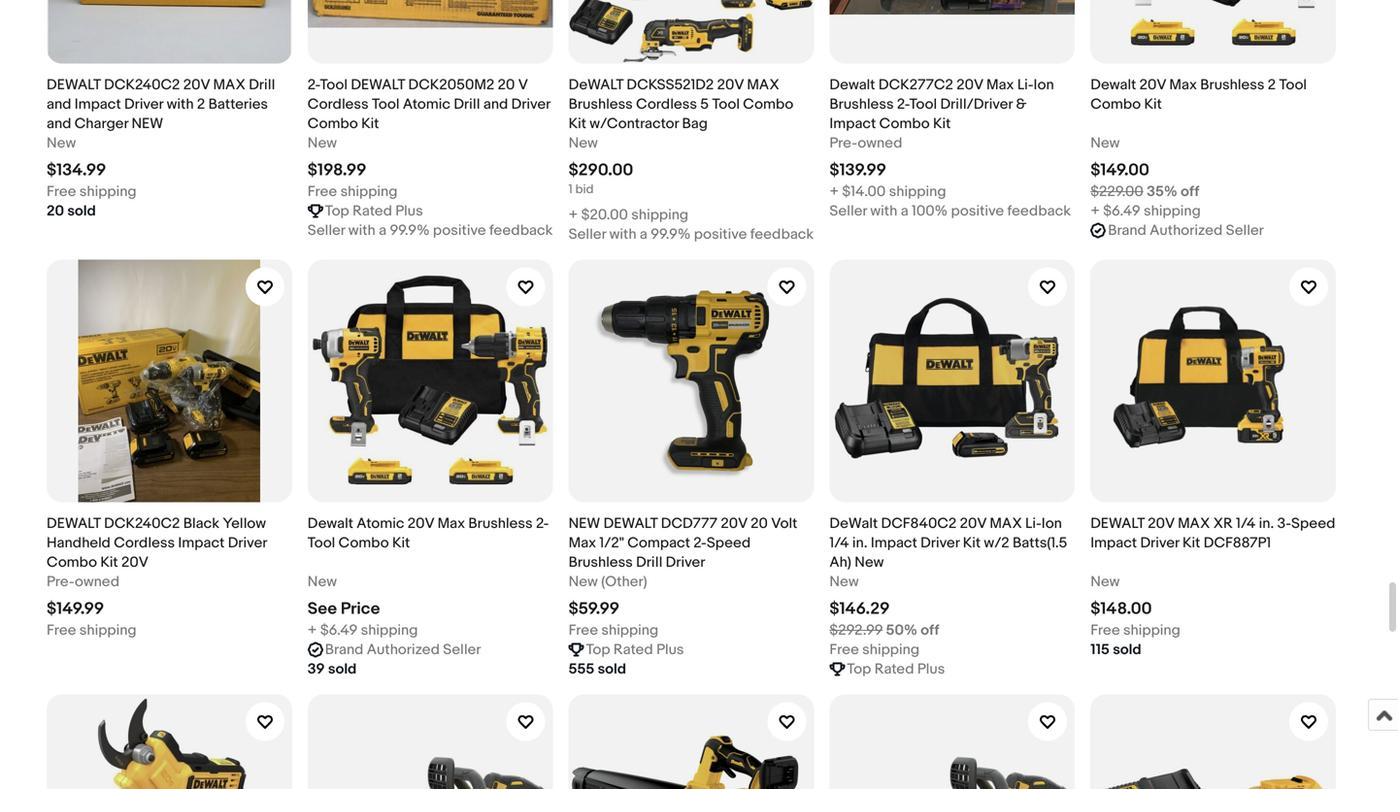 Task type: describe. For each thing, give the bounding box(es) containing it.
top for free
[[325, 202, 349, 220]]

new text field for $149.00
[[1091, 133, 1120, 153]]

1 horizontal spatial brand authorized seller
[[1109, 222, 1265, 239]]

in. inside dewalt dcf840c2 20v max li-ion 1/4 in. impact driver kit w/2 batts(1.5 ah) new new $146.29 $292.99 50% off free shipping
[[853, 535, 868, 552]]

top rated plus for $59.99
[[586, 642, 684, 659]]

free inside dewalt dck240c2 20v max drill and impact driver with 2 batteries and charger new new $134.99 free shipping 20 sold
[[47, 183, 76, 200]]

new inside new dewalt dcd777 20v 20 volt max 1/2" compact 2-speed brushless drill driver new (other) $59.99 free shipping
[[569, 515, 601, 533]]

driver inside new dewalt dcd777 20v 20 volt max 1/2" compact 2-speed brushless drill driver new (other) $59.99 free shipping
[[666, 554, 706, 572]]

new inside new dewalt dcd777 20v 20 volt max 1/2" compact 2-speed brushless drill driver new (other) $59.99 free shipping
[[569, 574, 598, 591]]

kit inside 2-tool dewalt dck2050m2 20 v cordless tool  atomic drill and driver combo kit new $198.99 free shipping
[[361, 115, 379, 132]]

free shipping text field for $148.00
[[1091, 621, 1181, 641]]

dewalt inside 2-tool dewalt dck2050m2 20 v cordless tool  atomic drill and driver combo kit new $198.99 free shipping
[[351, 76, 405, 94]]

brushless inside 'dewalt 20v max brushless 2 tool combo kit'
[[1201, 76, 1265, 94]]

100%
[[912, 202, 948, 220]]

seller inside the "dewalt dckss521d2 20v max brushless cordless 5 tool combo kit w/contractor bag new $290.00 1 bid + $20.00 shipping seller with a 99.9% positive feedback"
[[569, 226, 606, 243]]

$290.00 text field
[[569, 160, 634, 181]]

$198.99
[[308, 160, 367, 181]]

$149.00 text field
[[1091, 160, 1150, 181]]

pre- inside dewalt dck240c2 black yellow handheld cordless impact driver combo kit 20v pre-owned $149.99 free shipping
[[47, 574, 75, 591]]

$290.00
[[569, 160, 634, 181]]

sold inside new $148.00 free shipping 115 sold
[[1113, 642, 1142, 659]]

dewalt inside dewalt dck277c2 20v max li-ion brushless 2-tool drill/driver & impact combo kit pre-owned $139.99 + $14.00 shipping seller with a 100% positive feedback
[[830, 76, 876, 94]]

new text field for $198.99
[[308, 133, 337, 153]]

dewalt atomic 20v max brushless 2- tool combo kit
[[308, 515, 549, 552]]

dewalt inside new dewalt dcd777 20v 20 volt max 1/2" compact 2-speed brushless drill driver new (other) $59.99 free shipping
[[604, 515, 658, 533]]

$149.99
[[47, 599, 104, 620]]

impact inside dewalt dck240c2 black yellow handheld cordless impact driver combo kit 20v pre-owned $149.99 free shipping
[[178, 535, 225, 552]]

drill/driver
[[941, 96, 1013, 113]]

kit inside the dewalt atomic 20v max brushless 2- tool combo kit
[[392, 535, 410, 552]]

new right 'ah)'
[[855, 554, 884, 572]]

new text field for $290.00
[[569, 133, 598, 153]]

3-
[[1278, 515, 1292, 533]]

dewalt dck240c2 20v max drill and impact driver with 2 batteries and charger new new $134.99 free shipping 20 sold
[[47, 76, 275, 220]]

$134.99
[[47, 160, 106, 181]]

0 horizontal spatial brand
[[325, 642, 364, 659]]

20v inside the "dewalt dckss521d2 20v max brushless cordless 5 tool combo kit w/contractor bag new $290.00 1 bid + $20.00 shipping seller with a 99.9% positive feedback"
[[717, 76, 744, 94]]

new inside dewalt dck240c2 20v max drill and impact driver with 2 batteries and charger new new $134.99 free shipping 20 sold
[[47, 134, 76, 152]]

20v inside dewalt dck240c2 20v max drill and impact driver with 2 batteries and charger new new $134.99 free shipping 20 sold
[[183, 76, 210, 94]]

1 horizontal spatial top rated plus text field
[[847, 660, 945, 679]]

1/4 inside dewalt 20v max xr 1/4 in. 3-speed impact driver kit dcf887p1
[[1237, 515, 1256, 533]]

pre- inside dewalt dck277c2 20v max li-ion brushless 2-tool drill/driver & impact combo kit pre-owned $139.99 + $14.00 shipping seller with a 100% positive feedback
[[830, 134, 858, 152]]

dewalt dck277c2 20v max li-ion brushless 2-tool drill/driver & impact combo kit pre-owned $139.99 + $14.00 shipping seller with a 100% positive feedback
[[830, 76, 1071, 220]]

price
[[341, 599, 380, 620]]

a inside dewalt dck277c2 20v max li-ion brushless 2-tool drill/driver & impact combo kit pre-owned $139.99 + $14.00 shipping seller with a 100% positive feedback
[[901, 202, 909, 220]]

+ inside new $149.00 $229.00 35% off + $6.49 shipping
[[1091, 202, 1100, 220]]

new $148.00 free shipping 115 sold
[[1091, 574, 1181, 659]]

driver inside dewalt dcf840c2 20v max li-ion 1/4 in. impact driver kit w/2 batts(1.5 ah) new new $146.29 $292.99 50% off free shipping
[[921, 535, 960, 552]]

cordless for $290.00
[[636, 96, 697, 113]]

max inside 'dewalt 20v max brushless 2 tool combo kit'
[[1170, 76, 1198, 94]]

brushless inside the dewalt atomic 20v max brushless 2- tool combo kit
[[469, 515, 533, 533]]

dewalt
[[569, 76, 624, 94]]

free shipping text field for $134.99
[[47, 182, 137, 201]]

v
[[519, 76, 528, 94]]

0 horizontal spatial a
[[379, 222, 387, 239]]

2- inside the dewalt atomic 20v max brushless 2- tool combo kit
[[536, 515, 549, 533]]

shipping inside dewalt dck277c2 20v max li-ion brushless 2-tool drill/driver & impact combo kit pre-owned $139.99 + $14.00 shipping seller with a 100% positive feedback
[[889, 183, 947, 200]]

555
[[569, 661, 595, 678]]

owned inside dewalt dck277c2 20v max li-ion brushless 2-tool drill/driver & impact combo kit pre-owned $139.99 + $14.00 shipping seller with a 100% positive feedback
[[858, 134, 903, 152]]

new inside new $148.00 free shipping 115 sold
[[1091, 574, 1120, 591]]

shipping inside the new see price + $6.49 shipping
[[361, 622, 418, 640]]

20v inside the dewalt atomic 20v max brushless 2- tool combo kit
[[408, 515, 434, 533]]

20 inside dewalt dck240c2 20v max drill and impact driver with 2 batteries and charger new new $134.99 free shipping 20 sold
[[47, 202, 64, 220]]

1 vertical spatial brand authorized seller text field
[[325, 641, 481, 660]]

$149.00
[[1091, 160, 1150, 181]]

+ inside the "dewalt dckss521d2 20v max brushless cordless 5 tool combo kit w/contractor bag new $290.00 1 bid + $20.00 shipping seller with a 99.9% positive feedback"
[[569, 206, 578, 224]]

charger
[[75, 115, 128, 132]]

39 sold
[[308, 661, 357, 678]]

20v inside dewalt dck240c2 black yellow handheld cordless impact driver combo kit 20v pre-owned $149.99 free shipping
[[121, 554, 149, 572]]

li- for $146.29
[[1026, 515, 1042, 533]]

rated for $198.99
[[353, 202, 392, 220]]

kit inside dewalt 20v max xr 1/4 in. 3-speed impact driver kit dcf887p1
[[1183, 535, 1201, 552]]

2-tool dewalt dck2050m2 20 v cordless tool  atomic drill and driver combo kit new $198.99 free shipping
[[308, 76, 551, 200]]

$59.99
[[569, 599, 620, 620]]

2 vertical spatial top
[[847, 661, 872, 678]]

99.9% inside the "dewalt dckss521d2 20v max brushless cordless 5 tool combo kit w/contractor bag new $290.00 1 bid + $20.00 shipping seller with a 99.9% positive feedback"
[[651, 226, 691, 243]]

39 sold text field
[[308, 660, 357, 679]]

feedback inside the "dewalt dckss521d2 20v max brushless cordless 5 tool combo kit w/contractor bag new $290.00 1 bid + $20.00 shipping seller with a 99.9% positive feedback"
[[751, 226, 814, 243]]

dewalt
[[830, 515, 878, 533]]

combo inside 'dewalt 20v max brushless 2 tool combo kit'
[[1091, 96, 1142, 113]]

volt
[[772, 515, 798, 533]]

in. inside dewalt 20v max xr 1/4 in. 3-speed impact driver kit dcf887p1
[[1260, 515, 1275, 533]]

555 sold text field
[[569, 660, 627, 679]]

1 horizontal spatial brand authorized seller text field
[[1109, 221, 1265, 240]]

2- inside new dewalt dcd777 20v 20 volt max 1/2" compact 2-speed brushless drill driver new (other) $59.99 free shipping
[[694, 535, 707, 552]]

previous price $292.99 50% off text field
[[830, 621, 940, 641]]

2 vertical spatial rated
[[875, 661, 915, 678]]

$6.49 inside the new see price + $6.49 shipping
[[320, 622, 358, 640]]

dewalt dck240c2 black yellow handheld cordless impact driver combo kit 20v pre-owned $149.99 free shipping
[[47, 515, 267, 640]]

20v inside dewalt 20v max xr 1/4 in. 3-speed impact driver kit dcf887p1
[[1148, 515, 1175, 533]]

with down top rated plus text box
[[349, 222, 376, 239]]

impact inside dewalt 20v max xr 1/4 in. 3-speed impact driver kit dcf887p1
[[1091, 535, 1138, 552]]

drill inside dewalt dck240c2 20v max drill and impact driver with 2 batteries and charger new new $134.99 free shipping 20 sold
[[249, 76, 275, 94]]

20 for $198.99
[[498, 76, 515, 94]]

w/2
[[984, 535, 1010, 552]]

see
[[308, 599, 337, 620]]

1
[[569, 182, 573, 197]]

+ $6.49 shipping text field
[[1091, 201, 1202, 221]]

handheld
[[47, 535, 111, 552]]

2 horizontal spatial plus
[[918, 661, 945, 678]]

and up $134.99 text field
[[47, 96, 71, 113]]

Top Rated Plus text field
[[325, 201, 423, 221]]

115
[[1091, 642, 1110, 659]]

new dewalt dcd777 20v 20 volt max 1/2" compact 2-speed brushless drill driver new (other) $59.99 free shipping
[[569, 515, 798, 640]]

new inside new $149.00 $229.00 35% off + $6.49 shipping
[[1091, 134, 1120, 152]]

positive inside the "dewalt dckss521d2 20v max brushless cordless 5 tool combo kit w/contractor bag new $290.00 1 bid + $20.00 shipping seller with a 99.9% positive feedback"
[[694, 226, 747, 243]]

free shipping text field down $292.99
[[830, 641, 920, 660]]

shipping inside 2-tool dewalt dck2050m2 20 v cordless tool  atomic drill and driver combo kit new $198.99 free shipping
[[341, 183, 398, 200]]

drill inside new dewalt dcd777 20v 20 volt max 1/2" compact 2-speed brushless drill driver new (other) $59.99 free shipping
[[636, 554, 663, 572]]

2- inside dewalt dck277c2 20v max li-ion brushless 2-tool drill/driver & impact combo kit pre-owned $139.99 + $14.00 shipping seller with a 100% positive feedback
[[897, 96, 910, 113]]

1 bid text field
[[569, 182, 594, 197]]

0 horizontal spatial positive
[[433, 222, 486, 239]]

seller with a 99.9% positive feedback
[[308, 222, 553, 239]]

dcf887p1
[[1204, 535, 1272, 552]]

rated for $59.99
[[614, 642, 653, 659]]

shipping inside dewalt dck240c2 black yellow handheld cordless impact driver combo kit 20v pre-owned $149.99 free shipping
[[79, 622, 137, 640]]

bag
[[682, 115, 708, 132]]

50%
[[886, 622, 918, 640]]

combo inside dewalt dck277c2 20v max li-ion brushless 2-tool drill/driver & impact combo kit pre-owned $139.99 + $14.00 shipping seller with a 100% positive feedback
[[880, 115, 930, 132]]

$139.99
[[830, 160, 887, 181]]

kit inside the "dewalt dckss521d2 20v max brushless cordless 5 tool combo kit w/contractor bag new $290.00 1 bid + $20.00 shipping seller with a 99.9% positive feedback"
[[569, 115, 587, 132]]

99.9% inside text field
[[390, 222, 430, 239]]

shipping inside dewalt dcf840c2 20v max li-ion 1/4 in. impact driver kit w/2 batts(1.5 ah) new new $146.29 $292.99 50% off free shipping
[[863, 642, 920, 659]]

yellow
[[223, 515, 266, 533]]

plus for $59.99
[[657, 642, 684, 659]]

$6.49 inside new $149.00 $229.00 35% off + $6.49 shipping
[[1104, 202, 1141, 220]]

1 horizontal spatial brand
[[1109, 222, 1147, 239]]

new text field for $134.99
[[47, 133, 76, 153]]

shipping inside the "dewalt dckss521d2 20v max brushless cordless 5 tool combo kit w/contractor bag new $290.00 1 bid + $20.00 shipping seller with a 99.9% positive feedback"
[[632, 206, 689, 224]]

shipping inside new dewalt dcd777 20v 20 volt max 1/2" compact 2-speed brushless drill driver new (other) $59.99 free shipping
[[602, 622, 659, 640]]

$229.00
[[1091, 183, 1144, 200]]

20v inside dewalt dcf840c2 20v max li-ion 1/4 in. impact driver kit w/2 batts(1.5 ah) new new $146.29 $292.99 50% off free shipping
[[960, 515, 987, 533]]

max for ah)
[[990, 515, 1023, 533]]

shipping inside new $149.00 $229.00 35% off + $6.49 shipping
[[1144, 202, 1202, 220]]

+ $20.00 shipping text field
[[569, 205, 689, 225]]

new inside the new see price + $6.49 shipping
[[308, 574, 337, 591]]

free shipping text field for $198.99
[[308, 182, 398, 201]]

max for $290.00
[[747, 76, 780, 94]]

0 vertical spatial authorized
[[1150, 222, 1223, 239]]

free inside new dewalt dcd777 20v 20 volt max 1/2" compact 2-speed brushless drill driver new (other) $59.99 free shipping
[[569, 622, 598, 640]]

ion for $146.29
[[1042, 515, 1063, 533]]

kit inside dewalt dcf840c2 20v max li-ion 1/4 in. impact driver kit w/2 batts(1.5 ah) new new $146.29 $292.99 50% off free shipping
[[963, 535, 981, 552]]

1 horizontal spatial seller with a 99.9% positive feedback text field
[[569, 225, 814, 244]]

and left charger
[[47, 115, 71, 132]]

20 sold text field
[[47, 201, 96, 221]]

2 vertical spatial top rated plus
[[847, 661, 945, 678]]



Task type: vqa. For each thing, say whether or not it's contained in the screenshot.
Impact within the DEWALT DCK240C2 Black Yellow Handheld Cordless Impact Driver Combo Kit 20V Pre-owned $149.99 Free shipping
yes



Task type: locate. For each thing, give the bounding box(es) containing it.
sold inside dewalt dck240c2 20v max drill and impact driver with 2 batteries and charger new new $134.99 free shipping 20 sold
[[67, 202, 96, 220]]

free down $149.99
[[47, 622, 76, 640]]

1 vertical spatial speed
[[707, 535, 751, 552]]

20
[[498, 76, 515, 94], [47, 202, 64, 220], [751, 515, 768, 533]]

dewalt inside dewalt dck240c2 black yellow handheld cordless impact driver combo kit 20v pre-owned $149.99 free shipping
[[47, 515, 101, 533]]

with down + $14.00 shipping text box
[[871, 202, 898, 220]]

off inside dewalt dcf840c2 20v max li-ion 1/4 in. impact driver kit w/2 batts(1.5 ah) new new $146.29 $292.99 50% off free shipping
[[921, 622, 940, 640]]

shipping down 35%
[[1144, 202, 1202, 220]]

free shipping text field for $149.99
[[47, 621, 137, 641]]

0 horizontal spatial seller with a 99.9% positive feedback text field
[[308, 221, 553, 240]]

batts(1.5
[[1013, 535, 1068, 552]]

2 horizontal spatial drill
[[636, 554, 663, 572]]

combo
[[743, 96, 794, 113], [1091, 96, 1142, 113], [308, 115, 358, 132], [880, 115, 930, 132], [339, 535, 389, 552], [47, 554, 97, 572]]

li- for $139.99
[[1018, 76, 1034, 94]]

top inside text box
[[325, 202, 349, 220]]

dck240c2
[[104, 76, 180, 94], [104, 515, 180, 533]]

new text field for $148.00
[[1091, 573, 1120, 592]]

0 vertical spatial drill
[[249, 76, 275, 94]]

drill down compact
[[636, 554, 663, 572]]

20v
[[183, 76, 210, 94], [717, 76, 744, 94], [957, 76, 984, 94], [1140, 76, 1167, 94], [408, 515, 434, 533], [721, 515, 748, 533], [960, 515, 987, 533], [1148, 515, 1175, 533], [121, 554, 149, 572]]

dck240c2 for new
[[104, 76, 180, 94]]

brand
[[1109, 222, 1147, 239], [325, 642, 364, 659]]

2 horizontal spatial a
[[901, 202, 909, 220]]

brand authorized seller
[[1109, 222, 1265, 239], [325, 642, 481, 659]]

0 horizontal spatial rated
[[353, 202, 392, 220]]

combo up $149.00 text field
[[1091, 96, 1142, 113]]

cordless inside 2-tool dewalt dck2050m2 20 v cordless tool  atomic drill and driver combo kit new $198.99 free shipping
[[308, 96, 369, 113]]

0 horizontal spatial 2
[[197, 96, 205, 113]]

$292.99
[[830, 622, 883, 640]]

new text field up $148.00 text box
[[1091, 573, 1120, 592]]

cordless
[[308, 96, 369, 113], [636, 96, 697, 113], [114, 535, 175, 552]]

sold right 555
[[598, 661, 627, 678]]

dewalt
[[830, 76, 876, 94], [1091, 76, 1137, 94], [308, 515, 354, 533]]

feedback
[[1008, 202, 1071, 220], [490, 222, 553, 239], [751, 226, 814, 243]]

$6.49 down see price text field
[[320, 622, 358, 640]]

plus for $198.99
[[396, 202, 423, 220]]

New text field
[[47, 133, 76, 153], [308, 133, 337, 153], [830, 573, 859, 592]]

2 horizontal spatial top
[[847, 661, 872, 678]]

w/contractor
[[590, 115, 679, 132]]

2 vertical spatial 20
[[751, 515, 768, 533]]

kit inside 'dewalt 20v max brushless 2 tool combo kit'
[[1145, 96, 1163, 113]]

sold
[[67, 202, 96, 220], [1113, 642, 1142, 659], [328, 661, 357, 678], [598, 661, 627, 678]]

top for $59.99
[[586, 642, 611, 659]]

dcd777
[[661, 515, 718, 533]]

max up batteries
[[213, 76, 246, 94]]

dck240c2 left black
[[104, 515, 180, 533]]

2 horizontal spatial new text field
[[830, 573, 859, 592]]

dewalt for $149.00
[[1091, 76, 1137, 94]]

feedback inside dewalt dck277c2 20v max li-ion brushless 2-tool drill/driver & impact combo kit pre-owned $139.99 + $14.00 shipping seller with a 100% positive feedback
[[1008, 202, 1071, 220]]

0 vertical spatial dck240c2
[[104, 76, 180, 94]]

max up w/2
[[990, 515, 1023, 533]]

kit up the new see price + $6.49 shipping
[[392, 535, 410, 552]]

free shipping text field for $59.99
[[569, 621, 659, 641]]

max
[[987, 76, 1015, 94], [1170, 76, 1198, 94], [438, 515, 465, 533], [569, 535, 597, 552]]

1 vertical spatial off
[[921, 622, 940, 640]]

39
[[308, 661, 325, 678]]

0 vertical spatial brand authorized seller text field
[[1109, 221, 1265, 240]]

with
[[167, 96, 194, 113], [871, 202, 898, 220], [349, 222, 376, 239], [610, 226, 637, 243]]

new text field down 'ah)'
[[830, 573, 859, 592]]

free shipping text field down $59.99
[[569, 621, 659, 641]]

pre-
[[830, 134, 858, 152], [47, 574, 75, 591]]

0 vertical spatial top rated plus
[[325, 202, 423, 220]]

New text field
[[569, 133, 598, 153], [1091, 133, 1120, 153], [308, 573, 337, 592], [1091, 573, 1120, 592]]

dck240c2 inside dewalt dck240c2 black yellow handheld cordless impact driver combo kit 20v pre-owned $149.99 free shipping
[[104, 515, 180, 533]]

dewalt for dewalt 20v max xr 1/4 in. 3-speed impact driver kit dcf887p1
[[1091, 515, 1145, 533]]

free shipping text field down $149.99
[[47, 621, 137, 641]]

shipping down $149.99
[[79, 622, 137, 640]]

$20.00
[[581, 206, 628, 224]]

positive
[[951, 202, 1005, 220], [433, 222, 486, 239], [694, 226, 747, 243]]

shipping down $148.00 text box
[[1124, 622, 1181, 640]]

new
[[47, 134, 76, 152], [308, 134, 337, 152], [569, 134, 598, 152], [1091, 134, 1120, 152], [855, 554, 884, 572], [308, 574, 337, 591], [569, 574, 598, 591], [830, 574, 859, 591], [1091, 574, 1120, 591]]

new right charger
[[132, 115, 163, 132]]

1 vertical spatial top rated plus
[[586, 642, 684, 659]]

$149.99 text field
[[47, 599, 104, 620]]

new inside the "dewalt dckss521d2 20v max brushless cordless 5 tool combo kit w/contractor bag new $290.00 1 bid + $20.00 shipping seller with a 99.9% positive feedback"
[[569, 134, 598, 152]]

20 for $59.99
[[751, 515, 768, 533]]

2-
[[308, 76, 320, 94], [897, 96, 910, 113], [536, 515, 549, 533], [694, 535, 707, 552]]

1 horizontal spatial new text field
[[308, 133, 337, 153]]

$139.99 text field
[[830, 160, 887, 181]]

20 inside 2-tool dewalt dck2050m2 20 v cordless tool  atomic drill and driver combo kit new $198.99 free shipping
[[498, 76, 515, 94]]

dewalt 20v max brushless 2 tool combo kit
[[1091, 76, 1308, 113]]

dewalt for see price
[[308, 515, 354, 533]]

20v inside dewalt dck277c2 20v max li-ion brushless 2-tool drill/driver & impact combo kit pre-owned $139.99 + $14.00 shipping seller with a 100% positive feedback
[[957, 76, 984, 94]]

new up 'see' on the left bottom of page
[[308, 574, 337, 591]]

a down top rated plus text box
[[379, 222, 387, 239]]

max for new
[[213, 76, 246, 94]]

1 vertical spatial brand
[[325, 642, 364, 659]]

1 horizontal spatial top
[[586, 642, 611, 659]]

plus inside text box
[[396, 202, 423, 220]]

0 horizontal spatial free shipping text field
[[47, 621, 137, 641]]

Top Rated Plus text field
[[586, 641, 684, 660], [847, 660, 945, 679]]

20v inside 'dewalt 20v max brushless 2 tool combo kit'
[[1140, 76, 1167, 94]]

1 vertical spatial li-
[[1026, 515, 1042, 533]]

Seller with a 100% positive feedback text field
[[830, 201, 1071, 221]]

dewalt inside dewalt 20v max xr 1/4 in. 3-speed impact driver kit dcf887p1
[[1091, 515, 1145, 533]]

$6.49 down $229.00
[[1104, 202, 1141, 220]]

new up $59.99 text field
[[569, 574, 598, 591]]

sold inside text box
[[598, 661, 627, 678]]

dewalt for dewalt dck240c2 20v max drill and impact driver with 2 batteries and charger new new $134.99 free shipping 20 sold
[[47, 76, 101, 94]]

$6.49
[[1104, 202, 1141, 220], [320, 622, 358, 640]]

0 vertical spatial $6.49
[[1104, 202, 1141, 220]]

20 left volt
[[751, 515, 768, 533]]

top up "555 sold" text box
[[586, 642, 611, 659]]

new text field up $198.99 text field
[[308, 133, 337, 153]]

1 horizontal spatial 2
[[1268, 76, 1277, 94]]

in.
[[1260, 515, 1275, 533], [853, 535, 868, 552]]

+
[[830, 183, 839, 200], [1091, 202, 1100, 220], [569, 206, 578, 224], [308, 622, 317, 640]]

combo down 'dck277c2'
[[880, 115, 930, 132]]

0 vertical spatial speed
[[1292, 515, 1336, 533]]

Free shipping text field
[[47, 621, 137, 641], [1091, 621, 1181, 641]]

2
[[1268, 76, 1277, 94], [197, 96, 205, 113]]

20 left v
[[498, 76, 515, 94]]

+ $14.00 shipping text field
[[830, 182, 947, 201]]

ion for $139.99
[[1034, 76, 1055, 94]]

dewalt left the dck2050m2
[[351, 76, 405, 94]]

new text field for see price
[[308, 573, 337, 592]]

kit up new $149.00 $229.00 35% off + $6.49 shipping
[[1145, 96, 1163, 113]]

1 vertical spatial drill
[[454, 96, 480, 113]]

$198.99 text field
[[308, 160, 367, 181]]

a inside the "dewalt dckss521d2 20v max brushless cordless 5 tool combo kit w/contractor bag new $290.00 1 bid + $20.00 shipping seller with a 99.9% positive feedback"
[[640, 226, 648, 243]]

$146.29 text field
[[830, 599, 890, 620]]

0 horizontal spatial authorized
[[367, 642, 440, 659]]

li- up the &
[[1018, 76, 1034, 94]]

35%
[[1147, 183, 1178, 200]]

drill inside 2-tool dewalt dck2050m2 20 v cordless tool  atomic drill and driver combo kit new $198.99 free shipping
[[454, 96, 480, 113]]

driver inside dewalt dck240c2 20v max drill and impact driver with 2 batteries and charger new new $134.99 free shipping 20 sold
[[124, 96, 163, 113]]

tool inside the dewalt atomic 20v max brushless 2- tool combo kit
[[308, 535, 335, 552]]

ion
[[1034, 76, 1055, 94], [1042, 515, 1063, 533]]

2 inside 'dewalt 20v max brushless 2 tool combo kit'
[[1268, 76, 1277, 94]]

free down $292.99
[[830, 642, 860, 659]]

1/4
[[1237, 515, 1256, 533], [830, 535, 850, 552]]

0 horizontal spatial top rated plus text field
[[586, 641, 684, 660]]

sold right 39
[[328, 661, 357, 678]]

20 down $134.99 text field
[[47, 202, 64, 220]]

1 vertical spatial pre-
[[47, 574, 75, 591]]

brand down + $6.49 shipping text field
[[1109, 222, 1147, 239]]

impact inside dewalt dck240c2 20v max drill and impact driver with 2 batteries and charger new new $134.99 free shipping 20 sold
[[75, 96, 121, 113]]

free
[[47, 183, 76, 200], [308, 183, 337, 200], [47, 622, 76, 640], [569, 622, 598, 640], [1091, 622, 1121, 640], [830, 642, 860, 659]]

drill up batteries
[[249, 76, 275, 94]]

dcf840c2
[[882, 515, 957, 533]]

top rated plus up "555 sold" text box
[[586, 642, 684, 659]]

0 horizontal spatial 1/4
[[830, 535, 850, 552]]

$59.99 text field
[[569, 599, 620, 620]]

2 vertical spatial plus
[[918, 661, 945, 678]]

dckss521d2
[[627, 76, 714, 94]]

1 horizontal spatial top rated plus
[[586, 642, 684, 659]]

2 horizontal spatial cordless
[[636, 96, 697, 113]]

bid
[[576, 182, 594, 197]]

5
[[701, 96, 709, 113]]

free inside 2-tool dewalt dck2050m2 20 v cordless tool  atomic drill and driver combo kit new $198.99 free shipping
[[308, 183, 337, 200]]

0 horizontal spatial brand authorized seller text field
[[325, 641, 481, 660]]

new inside dewalt dck240c2 20v max drill and impact driver with 2 batteries and charger new new $134.99 free shipping 20 sold
[[132, 115, 163, 132]]

0 horizontal spatial drill
[[249, 76, 275, 94]]

brushless inside the "dewalt dckss521d2 20v max brushless cordless 5 tool combo kit w/contractor bag new $290.00 1 bid + $20.00 shipping seller with a 99.9% positive feedback"
[[569, 96, 633, 113]]

free inside new $148.00 free shipping 115 sold
[[1091, 622, 1121, 640]]

combo inside the "dewalt dckss521d2 20v max brushless cordless 5 tool combo kit w/contractor bag new $290.00 1 bid + $20.00 shipping seller with a 99.9% positive feedback"
[[743, 96, 794, 113]]

99.9% down + $20.00 shipping text box
[[651, 226, 691, 243]]

2 horizontal spatial dewalt
[[1091, 76, 1137, 94]]

115 sold text field
[[1091, 641, 1142, 660]]

a down + $20.00 shipping text box
[[640, 226, 648, 243]]

impact inside dewalt dcf840c2 20v max li-ion 1/4 in. impact driver kit w/2 batts(1.5 ah) new new $146.29 $292.99 50% off free shipping
[[871, 535, 918, 552]]

sold right '115'
[[1113, 642, 1142, 659]]

1 horizontal spatial authorized
[[1150, 222, 1223, 239]]

kit inside dewalt dck277c2 20v max li-ion brushless 2-tool drill/driver & impact combo kit pre-owned $139.99 + $14.00 shipping seller with a 100% positive feedback
[[934, 115, 951, 132]]

0 horizontal spatial feedback
[[490, 222, 553, 239]]

new down 'ah)'
[[830, 574, 859, 591]]

0 horizontal spatial 20
[[47, 202, 64, 220]]

cordless inside the "dewalt dckss521d2 20v max brushless cordless 5 tool combo kit w/contractor bag new $290.00 1 bid + $20.00 shipping seller with a 99.9% positive feedback"
[[636, 96, 697, 113]]

owned up $149.99 text box
[[75, 574, 119, 591]]

driver inside 2-tool dewalt dck2050m2 20 v cordless tool  atomic drill and driver combo kit new $198.99 free shipping
[[512, 96, 551, 113]]

impact inside dewalt dck277c2 20v max li-ion brushless 2-tool drill/driver & impact combo kit pre-owned $139.99 + $14.00 shipping seller with a 100% positive feedback
[[830, 115, 877, 132]]

dewalt for dewalt dck240c2 black yellow handheld cordless impact driver combo kit 20v pre-owned $149.99 free shipping
[[47, 515, 101, 533]]

Seller with a 99.9% positive feedback text field
[[308, 221, 553, 240], [569, 225, 814, 244]]

0 horizontal spatial $6.49
[[320, 622, 358, 640]]

free shipping text field down $148.00 text box
[[1091, 621, 1181, 641]]

tool inside 'dewalt 20v max brushless 2 tool combo kit'
[[1280, 76, 1308, 94]]

speed inside new dewalt dcd777 20v 20 volt max 1/2" compact 2-speed brushless drill driver new (other) $59.99 free shipping
[[707, 535, 751, 552]]

1 vertical spatial brand authorized seller
[[325, 642, 481, 659]]

0 vertical spatial 2
[[1268, 76, 1277, 94]]

New (Other) text field
[[569, 573, 648, 592]]

2 horizontal spatial positive
[[951, 202, 1005, 220]]

0 horizontal spatial new
[[132, 115, 163, 132]]

top rated plus text field down the 50%
[[847, 660, 945, 679]]

Pre-owned text field
[[47, 573, 119, 592]]

brand authorized seller down + $6.49 shipping text box
[[325, 642, 481, 659]]

top rated plus for $198.99
[[325, 202, 423, 220]]

(other)
[[601, 574, 648, 591]]

top rated plus
[[325, 202, 423, 220], [586, 642, 684, 659], [847, 661, 945, 678]]

1 horizontal spatial feedback
[[751, 226, 814, 243]]

new see price + $6.49 shipping
[[308, 574, 418, 640]]

brushless
[[1201, 76, 1265, 94], [569, 96, 633, 113], [830, 96, 894, 113], [469, 515, 533, 533], [569, 554, 633, 572]]

99.9%
[[390, 222, 430, 239], [651, 226, 691, 243]]

0 horizontal spatial new text field
[[47, 133, 76, 153]]

top rated plus down $198.99
[[325, 202, 423, 220]]

1 horizontal spatial plus
[[657, 642, 684, 659]]

impact up charger
[[75, 96, 121, 113]]

max inside dewalt dck240c2 20v max drill and impact driver with 2 batteries and charger new new $134.99 free shipping 20 sold
[[213, 76, 246, 94]]

1 horizontal spatial positive
[[694, 226, 747, 243]]

tool
[[320, 76, 348, 94], [1280, 76, 1308, 94], [372, 96, 400, 113], [712, 96, 740, 113], [910, 96, 938, 113], [308, 535, 335, 552]]

rated down the 50%
[[875, 661, 915, 678]]

combo down handheld at left bottom
[[47, 554, 97, 572]]

top rated plus text field up 555 sold
[[586, 641, 684, 660]]

cordless down dckss521d2
[[636, 96, 697, 113]]

rated down $198.99
[[353, 202, 392, 220]]

li-
[[1018, 76, 1034, 94], [1026, 515, 1042, 533]]

seller inside dewalt dck277c2 20v max li-ion brushless 2-tool drill/driver & impact combo kit pre-owned $139.99 + $14.00 shipping seller with a 100% positive feedback
[[830, 202, 867, 220]]

kit
[[1145, 96, 1163, 113], [361, 115, 379, 132], [569, 115, 587, 132], [934, 115, 951, 132], [392, 535, 410, 552], [963, 535, 981, 552], [1183, 535, 1201, 552], [100, 554, 118, 572]]

rated up "555 sold" text box
[[614, 642, 653, 659]]

plus up seller with a 99.9% positive feedback
[[396, 202, 423, 220]]

kit down the 'drill/driver'
[[934, 115, 951, 132]]

free up 20 sold text field
[[47, 183, 76, 200]]

and inside 2-tool dewalt dck2050m2 20 v cordless tool  atomic drill and driver combo kit new $198.99 free shipping
[[484, 96, 508, 113]]

new $149.00 $229.00 35% off + $6.49 shipping
[[1091, 134, 1202, 220]]

$148.00 text field
[[1091, 599, 1153, 620]]

Free shipping text field
[[47, 182, 137, 201], [308, 182, 398, 201], [569, 621, 659, 641], [830, 641, 920, 660]]

black
[[183, 515, 220, 533]]

top rated plus down the 50%
[[847, 661, 945, 678]]

free up '115'
[[1091, 622, 1121, 640]]

new up $198.99 text field
[[308, 134, 337, 152]]

li- inside dewalt dcf840c2 20v max li-ion 1/4 in. impact driver kit w/2 batts(1.5 ah) new new $146.29 $292.99 50% off free shipping
[[1026, 515, 1042, 533]]

max inside the "dewalt dckss521d2 20v max brushless cordless 5 tool combo kit w/contractor bag new $290.00 1 bid + $20.00 shipping seller with a 99.9% positive feedback"
[[747, 76, 780, 94]]

shipping inside new $148.00 free shipping 115 sold
[[1124, 622, 1181, 640]]

Pre-owned text field
[[830, 133, 903, 153]]

1 horizontal spatial 1/4
[[1237, 515, 1256, 533]]

compact
[[628, 535, 691, 552]]

dewalt
[[47, 76, 101, 94], [351, 76, 405, 94], [47, 515, 101, 533], [604, 515, 658, 533], [1091, 515, 1145, 533]]

with inside dewalt dck277c2 20v max li-ion brushless 2-tool drill/driver & impact combo kit pre-owned $139.99 + $14.00 shipping seller with a 100% positive feedback
[[871, 202, 898, 220]]

atomic down the dck2050m2
[[403, 96, 451, 113]]

dewalt dckss521d2 20v max brushless cordless 5 tool combo kit w/contractor bag new $290.00 1 bid + $20.00 shipping seller with a 99.9% positive feedback
[[569, 76, 814, 243]]

2 vertical spatial drill
[[636, 554, 663, 572]]

1 vertical spatial owned
[[75, 574, 119, 591]]

top
[[325, 202, 349, 220], [586, 642, 611, 659], [847, 661, 872, 678]]

speed right xr
[[1292, 515, 1336, 533]]

1 horizontal spatial dewalt
[[830, 76, 876, 94]]

cordless inside dewalt dck240c2 black yellow handheld cordless impact driver combo kit 20v pre-owned $149.99 free shipping
[[114, 535, 175, 552]]

speed
[[1292, 515, 1336, 533], [707, 535, 751, 552]]

1 horizontal spatial owned
[[858, 134, 903, 152]]

brand up 39 sold text field
[[325, 642, 364, 659]]

1 vertical spatial in.
[[853, 535, 868, 552]]

shipping inside dewalt dck240c2 20v max drill and impact driver with 2 batteries and charger new new $134.99 free shipping 20 sold
[[79, 183, 137, 200]]

combo inside the dewalt atomic 20v max brushless 2- tool combo kit
[[339, 535, 389, 552]]

20 inside new dewalt dcd777 20v 20 volt max 1/2" compact 2-speed brushless drill driver new (other) $59.99 free shipping
[[751, 515, 768, 533]]

positive inside dewalt dck277c2 20v max li-ion brushless 2-tool drill/driver & impact combo kit pre-owned $139.99 + $14.00 shipping seller with a 100% positive feedback
[[951, 202, 1005, 220]]

+ down 1
[[569, 206, 578, 224]]

1 vertical spatial $6.49
[[320, 622, 358, 640]]

$146.29
[[830, 599, 890, 620]]

1 vertical spatial 20
[[47, 202, 64, 220]]

1/4 up dcf887p1
[[1237, 515, 1256, 533]]

driver down compact
[[666, 554, 706, 572]]

atomic inside 2-tool dewalt dck2050m2 20 v cordless tool  atomic drill and driver combo kit new $198.99 free shipping
[[403, 96, 451, 113]]

shipping
[[79, 183, 137, 200], [341, 183, 398, 200], [889, 183, 947, 200], [1144, 202, 1202, 220], [632, 206, 689, 224], [79, 622, 137, 640], [361, 622, 418, 640], [602, 622, 659, 640], [1124, 622, 1181, 640], [863, 642, 920, 659]]

seller with a 99.9% positive feedback text field down the $20.00
[[569, 225, 814, 244]]

1 horizontal spatial free shipping text field
[[1091, 621, 1181, 641]]

0 vertical spatial rated
[[353, 202, 392, 220]]

combo inside dewalt dck240c2 black yellow handheld cordless impact driver combo kit 20v pre-owned $149.99 free shipping
[[47, 554, 97, 572]]

kit inside dewalt dck240c2 black yellow handheld cordless impact driver combo kit 20v pre-owned $149.99 free shipping
[[100, 554, 118, 572]]

0 vertical spatial 20
[[498, 76, 515, 94]]

driver inside dewalt 20v max xr 1/4 in. 3-speed impact driver kit dcf887p1
[[1141, 535, 1180, 552]]

authorized down + $6.49 shipping text box
[[367, 642, 440, 659]]

1 vertical spatial top
[[586, 642, 611, 659]]

See Price text field
[[308, 599, 380, 620]]

shipping down 'price'
[[361, 622, 418, 640]]

seller
[[830, 202, 867, 220], [308, 222, 345, 239], [1227, 222, 1265, 239], [569, 226, 606, 243], [443, 642, 481, 659]]

+ left $14.00
[[830, 183, 839, 200]]

ah)
[[830, 554, 852, 572]]

and
[[47, 96, 71, 113], [484, 96, 508, 113], [47, 115, 71, 132]]

owned
[[858, 134, 903, 152], [75, 574, 119, 591]]

combo up the new see price + $6.49 shipping
[[339, 535, 389, 552]]

driver inside dewalt dck240c2 black yellow handheld cordless impact driver combo kit 20v pre-owned $149.99 free shipping
[[228, 535, 267, 552]]

0 horizontal spatial brand authorized seller
[[325, 642, 481, 659]]

0 vertical spatial new
[[132, 115, 163, 132]]

new up $149.00
[[1091, 134, 1120, 152]]

0 horizontal spatial in.
[[853, 535, 868, 552]]

combo right 5
[[743, 96, 794, 113]]

dck2050m2
[[408, 76, 495, 94]]

driver down dcf840c2
[[921, 535, 960, 552]]

$148.00
[[1091, 599, 1153, 620]]

2 inside dewalt dck240c2 20v max drill and impact driver with 2 batteries and charger new new $134.99 free shipping 20 sold
[[197, 96, 205, 113]]

0 horizontal spatial pre-
[[47, 574, 75, 591]]

batteries
[[209, 96, 268, 113]]

brand authorized seller down + $6.49 shipping text field
[[1109, 222, 1265, 239]]

max inside dewalt dck277c2 20v max li-ion brushless 2-tool drill/driver & impact combo kit pre-owned $139.99 + $14.00 shipping seller with a 100% positive feedback
[[987, 76, 1015, 94]]

0 vertical spatial brand authorized seller
[[1109, 222, 1265, 239]]

speed inside dewalt 20v max xr 1/4 in. 3-speed impact driver kit dcf887p1
[[1292, 515, 1336, 533]]

new text field up 'see' on the left bottom of page
[[308, 573, 337, 592]]

rated inside text box
[[353, 202, 392, 220]]

off
[[1181, 183, 1200, 200], [921, 622, 940, 640]]

shipping down $134.99 text field
[[79, 183, 137, 200]]

with inside dewalt dck240c2 20v max drill and impact driver with 2 batteries and charger new new $134.99 free shipping 20 sold
[[167, 96, 194, 113]]

atomic up the new see price + $6.49 shipping
[[357, 515, 405, 533]]

brand authorized seller text field down 35%
[[1109, 221, 1265, 240]]

new text field up $134.99 text field
[[47, 133, 76, 153]]

1 free shipping text field from the left
[[47, 621, 137, 641]]

+ $6.49 shipping text field
[[308, 621, 418, 641]]

1 horizontal spatial $6.49
[[1104, 202, 1141, 220]]

cordless for $149.99
[[114, 535, 175, 552]]

1 vertical spatial atomic
[[357, 515, 405, 533]]

1 horizontal spatial new
[[569, 515, 601, 533]]

0 vertical spatial ion
[[1034, 76, 1055, 94]]

top down $292.99
[[847, 661, 872, 678]]

0 horizontal spatial off
[[921, 622, 940, 640]]

previous price $229.00 35% off text field
[[1091, 182, 1200, 201]]

dck240c2 up charger
[[104, 76, 180, 94]]

555 sold
[[569, 661, 627, 678]]

99.9% down top rated plus text box
[[390, 222, 430, 239]]

1/2"
[[600, 535, 624, 552]]

authorized
[[1150, 222, 1223, 239], [367, 642, 440, 659]]

1 dck240c2 from the top
[[104, 76, 180, 94]]

dewalt inside 'dewalt 20v max brushless 2 tool combo kit'
[[1091, 76, 1137, 94]]

dck240c2 for $149.99
[[104, 515, 180, 533]]

in. down 'dewalt'
[[853, 535, 868, 552]]

dewalt up 1/2" on the left
[[604, 515, 658, 533]]

1 horizontal spatial pre-
[[830, 134, 858, 152]]

driver down v
[[512, 96, 551, 113]]

2 horizontal spatial feedback
[[1008, 202, 1071, 220]]

1 vertical spatial plus
[[657, 642, 684, 659]]

rated
[[353, 202, 392, 220], [614, 642, 653, 659], [875, 661, 915, 678]]

shipping up 100%
[[889, 183, 947, 200]]

dck277c2
[[879, 76, 954, 94]]

&
[[1017, 96, 1027, 113]]

impact
[[75, 96, 121, 113], [830, 115, 877, 132], [178, 535, 225, 552], [871, 535, 918, 552], [1091, 535, 1138, 552]]

max inside new dewalt dcd777 20v 20 volt max 1/2" compact 2-speed brushless drill driver new (other) $59.99 free shipping
[[569, 535, 597, 552]]

0 vertical spatial 1/4
[[1237, 515, 1256, 533]]

0 horizontal spatial speed
[[707, 535, 751, 552]]

a
[[901, 202, 909, 220], [379, 222, 387, 239], [640, 226, 648, 243]]

1 horizontal spatial off
[[1181, 183, 1200, 200]]

ion inside dewalt dck277c2 20v max li-ion brushless 2-tool drill/driver & impact combo kit pre-owned $139.99 + $14.00 shipping seller with a 100% positive feedback
[[1034, 76, 1055, 94]]

tool inside the "dewalt dckss521d2 20v max brushless cordless 5 tool combo kit w/contractor bag new $290.00 1 bid + $20.00 shipping seller with a 99.9% positive feedback"
[[712, 96, 740, 113]]

dewalt up $149.00
[[1091, 76, 1137, 94]]

Brand Authorized Seller text field
[[1109, 221, 1265, 240], [325, 641, 481, 660]]

driver
[[124, 96, 163, 113], [512, 96, 551, 113], [228, 535, 267, 552], [921, 535, 960, 552], [1141, 535, 1180, 552], [666, 554, 706, 572]]

dewalt up $148.00
[[1091, 515, 1145, 533]]

in. left 3- on the right of page
[[1260, 515, 1275, 533]]

free inside dewalt dck240c2 black yellow handheld cordless impact driver combo kit 20v pre-owned $149.99 free shipping
[[47, 622, 76, 640]]

brushless inside dewalt dck277c2 20v max li-ion brushless 2-tool drill/driver & impact combo kit pre-owned $139.99 + $14.00 shipping seller with a 100% positive feedback
[[830, 96, 894, 113]]

dewalt dcf840c2 20v max li-ion 1/4 in. impact driver kit w/2 batts(1.5 ah) new new $146.29 $292.99 50% off free shipping
[[830, 515, 1068, 659]]

with down + $20.00 shipping text box
[[610, 226, 637, 243]]

1 horizontal spatial 99.9%
[[651, 226, 691, 243]]

0 horizontal spatial top
[[325, 202, 349, 220]]

impact up $148.00 text box
[[1091, 535, 1138, 552]]

cordless right handheld at left bottom
[[114, 535, 175, 552]]

2 free shipping text field from the left
[[1091, 621, 1181, 641]]

1 horizontal spatial cordless
[[308, 96, 369, 113]]

new text field for $146.29
[[830, 573, 859, 592]]

free down $59.99
[[569, 622, 598, 640]]

1 vertical spatial 2
[[197, 96, 205, 113]]

+ inside the new see price + $6.49 shipping
[[308, 622, 317, 640]]

0 vertical spatial in.
[[1260, 515, 1275, 533]]

new inside 2-tool dewalt dck2050m2 20 v cordless tool  atomic drill and driver combo kit new $198.99 free shipping
[[308, 134, 337, 152]]

1 horizontal spatial 20
[[498, 76, 515, 94]]

1 horizontal spatial drill
[[454, 96, 480, 113]]

xr
[[1214, 515, 1233, 533]]

2 horizontal spatial rated
[[875, 661, 915, 678]]

max inside the dewalt atomic 20v max brushless 2- tool combo kit
[[438, 515, 465, 533]]

0 vertical spatial brand
[[1109, 222, 1147, 239]]

$14.00
[[843, 183, 886, 200]]

plus down the 50%
[[918, 661, 945, 678]]

$134.99 text field
[[47, 160, 106, 181]]

1 horizontal spatial speed
[[1292, 515, 1336, 533]]

dewalt 20v max xr 1/4 in. 3-speed impact driver kit dcf887p1
[[1091, 515, 1336, 552]]

2 dck240c2 from the top
[[104, 515, 180, 533]]

20v inside new dewalt dcd777 20v 20 volt max 1/2" compact 2-speed brushless drill driver new (other) $59.99 free shipping
[[721, 515, 748, 533]]

sold inside text field
[[328, 661, 357, 678]]

1 vertical spatial rated
[[614, 642, 653, 659]]

atomic inside the dewalt atomic 20v max brushless 2- tool combo kit
[[357, 515, 405, 533]]

new text field up $290.00
[[569, 133, 598, 153]]

max
[[213, 76, 246, 94], [747, 76, 780, 94], [990, 515, 1023, 533], [1178, 515, 1211, 533]]

1 horizontal spatial in.
[[1260, 515, 1275, 533]]

1 vertical spatial ion
[[1042, 515, 1063, 533]]

free down $198.99 text field
[[308, 183, 337, 200]]

free inside dewalt dcf840c2 20v max li-ion 1/4 in. impact driver kit w/2 batts(1.5 ah) new new $146.29 $292.99 50% off free shipping
[[830, 642, 860, 659]]

new up 1/2" on the left
[[569, 515, 601, 533]]

off right 35%
[[1181, 183, 1200, 200]]

pre- up the $139.99
[[830, 134, 858, 152]]

0 horizontal spatial cordless
[[114, 535, 175, 552]]

free shipping text field down $198.99 text field
[[308, 182, 398, 201]]

dewalt up charger
[[47, 76, 101, 94]]

1 vertical spatial new
[[569, 515, 601, 533]]

0 horizontal spatial plus
[[396, 202, 423, 220]]



